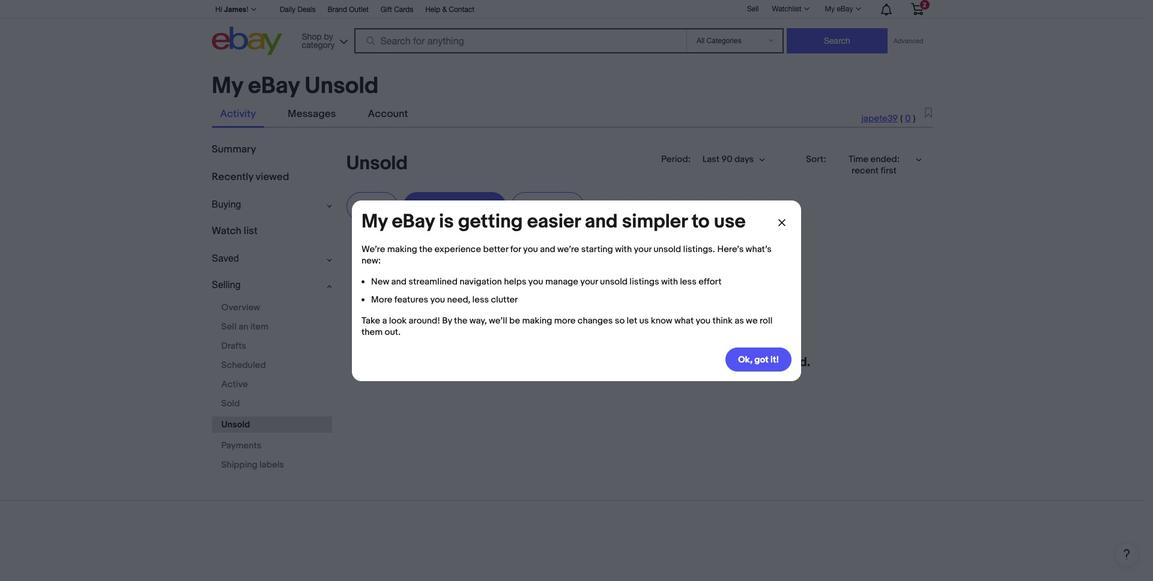 Task type: describe. For each thing, give the bounding box(es) containing it.
none submit inside banner
[[787, 28, 888, 53]]

ok,
[[738, 354, 753, 365]]

is
[[439, 210, 454, 233]]

with for less
[[661, 276, 678, 287]]

my for my ebay
[[825, 5, 835, 13]]

manage
[[545, 276, 579, 287]]

recently
[[212, 171, 253, 183]]

think
[[713, 315, 733, 327]]

gift cards link
[[381, 4, 413, 17]]

period:
[[662, 154, 691, 165]]

here's
[[718, 244, 744, 255]]

don't
[[494, 355, 523, 370]]

2 vertical spatial unsold
[[221, 419, 250, 431]]

you right for
[[523, 244, 538, 255]]

clutter
[[491, 294, 518, 306]]

my for my ebay is getting easier and simpler to use
[[362, 210, 388, 233]]

cards
[[394, 5, 413, 14]]

ok, got it! button
[[726, 348, 792, 372]]

shipping labels
[[221, 460, 284, 471]]

labels
[[260, 460, 284, 471]]

my ebay is getting easier and simpler to use dialog
[[0, 0, 1154, 582]]

not relisted yet (0) button
[[403, 192, 507, 221]]

so
[[615, 315, 625, 327]]

look
[[389, 315, 407, 327]]

effort
[[699, 276, 722, 287]]

active link
[[212, 379, 332, 391]]

(0) for relisted (0)
[[559, 202, 569, 211]]

1 vertical spatial less
[[473, 294, 489, 306]]

0 horizontal spatial your
[[581, 276, 598, 287]]

around!
[[409, 315, 440, 327]]

that
[[658, 355, 682, 370]]

starting
[[581, 244, 613, 255]]

relisted
[[526, 202, 557, 211]]

your shopping cart contains 2 items image
[[911, 3, 924, 15]]

been
[[729, 355, 759, 370]]

the inside take a look around! by the way, we'll be making more changes so let us know what you think as we roll them out.
[[454, 315, 468, 327]]

getting
[[458, 210, 523, 233]]

daily deals link
[[280, 4, 316, 17]]

overview link
[[212, 302, 332, 314]]

easier
[[527, 210, 581, 233]]

need,
[[447, 294, 471, 306]]

features
[[395, 294, 428, 306]]

watch
[[212, 225, 241, 237]]

new and streamlined navigation helps you manage your unsold listings with less effort
[[371, 276, 722, 287]]

we're making the experience better for you and we're starting with your unsold listings.
[[362, 244, 715, 255]]

ok, got it!
[[738, 354, 779, 365]]

my ebay unsold
[[212, 72, 379, 100]]

helps
[[504, 276, 527, 287]]

payments
[[221, 440, 261, 452]]

all (0)
[[361, 202, 383, 211]]

brand outlet
[[328, 5, 369, 14]]

japete39
[[862, 113, 898, 124]]

you inside take a look around! by the way, we'll be making more changes so let us know what you think as we roll them out.
[[696, 315, 711, 327]]

1 horizontal spatial and
[[540, 244, 555, 255]]

out.
[[385, 327, 401, 338]]

you
[[468, 355, 491, 370]]

roll
[[760, 315, 773, 327]]

1 vertical spatial unsold
[[346, 152, 408, 175]]

summary
[[212, 144, 256, 156]]

0 vertical spatial unsold
[[305, 72, 379, 100]]

selling button
[[212, 279, 332, 291]]

relisted (0) button
[[511, 192, 584, 221]]

them
[[362, 327, 383, 338]]

watchlist link
[[766, 2, 815, 16]]

messages
[[288, 108, 336, 120]]

all (0) button
[[346, 192, 398, 221]]

active
[[221, 379, 248, 391]]

japete39 link
[[862, 113, 898, 124]]

more
[[371, 294, 393, 306]]

sort:
[[806, 154, 826, 165]]

listings.
[[683, 244, 715, 255]]

(0) inside button
[[481, 202, 492, 211]]

use
[[714, 210, 746, 233]]

0 vertical spatial and
[[585, 210, 618, 233]]

watchlist
[[772, 5, 802, 13]]

scheduled
[[221, 360, 266, 371]]

watch list
[[212, 225, 258, 237]]

new:
[[362, 255, 381, 266]]

list
[[244, 225, 258, 237]]

my ebay link
[[819, 2, 867, 16]]

my for my ebay unsold
[[212, 72, 243, 100]]

more
[[554, 315, 576, 327]]

1 horizontal spatial less
[[680, 276, 697, 287]]

&
[[442, 5, 447, 14]]

deals
[[298, 5, 316, 14]]

we
[[746, 315, 758, 327]]

know
[[651, 315, 673, 327]]

sell link
[[742, 5, 764, 13]]

sell for sell
[[747, 5, 759, 13]]

take a look around! by the way, we'll be making more changes so let us know what you think as we roll them out.
[[362, 315, 773, 338]]

you down streamlined
[[430, 294, 445, 306]]

better
[[483, 244, 508, 255]]

drafts link
[[212, 340, 332, 353]]



Task type: locate. For each thing, give the bounding box(es) containing it.
None submit
[[787, 28, 888, 53]]

got
[[755, 354, 769, 365]]

what
[[675, 315, 694, 327]]

simpler
[[622, 210, 688, 233]]

0 horizontal spatial sell
[[221, 321, 237, 333]]

payments link
[[212, 440, 332, 452]]

and left we're at the top
[[540, 244, 555, 255]]

the
[[419, 244, 433, 255], [454, 315, 468, 327]]

2 horizontal spatial my
[[825, 5, 835, 13]]

1 vertical spatial with
[[661, 276, 678, 287]]

1 horizontal spatial (0)
[[481, 202, 492, 211]]

1 horizontal spatial sell
[[747, 5, 759, 13]]

unsold link
[[212, 417, 332, 433]]

0 horizontal spatial less
[[473, 294, 489, 306]]

2 vertical spatial unsold
[[580, 355, 620, 370]]

(0) right the all
[[373, 202, 383, 211]]

(0) inside 'button'
[[559, 202, 569, 211]]

way,
[[470, 315, 487, 327]]

1 horizontal spatial making
[[522, 315, 552, 327]]

0 vertical spatial making
[[387, 244, 417, 255]]

account link
[[360, 103, 417, 126]]

my inside the account navigation
[[825, 5, 835, 13]]

ebay for my ebay is getting easier and simpler to use
[[392, 210, 435, 233]]

unsold left listings
[[600, 276, 628, 287]]

1 horizontal spatial your
[[634, 244, 652, 255]]

not relisted yet (0)
[[418, 202, 492, 211]]

viewed
[[256, 171, 289, 183]]

sell
[[747, 5, 759, 13], [221, 321, 237, 333]]

(0) for all (0)
[[373, 202, 383, 211]]

the left experience
[[419, 244, 433, 255]]

0 vertical spatial less
[[680, 276, 697, 287]]

(0)
[[373, 202, 383, 211], [481, 202, 492, 211], [559, 202, 569, 211]]

my up activity
[[212, 72, 243, 100]]

2 vertical spatial ebay
[[392, 210, 435, 233]]

as
[[735, 315, 744, 327]]

1 vertical spatial the
[[454, 315, 468, 327]]

your
[[634, 244, 652, 255], [581, 276, 598, 287]]

let
[[627, 315, 638, 327]]

0 horizontal spatial ebay
[[248, 72, 300, 100]]

your right 'manage'
[[581, 276, 598, 287]]

3 (0) from the left
[[559, 202, 569, 211]]

to
[[692, 210, 710, 233]]

make unsold your my ebay homepage image
[[925, 108, 932, 119]]

1 vertical spatial ebay
[[248, 72, 300, 100]]

sell left an
[[221, 321, 237, 333]]

overview
[[221, 302, 260, 314]]

all
[[361, 202, 371, 211]]

new
[[371, 276, 389, 287]]

0 vertical spatial your
[[634, 244, 652, 255]]

drafts
[[221, 341, 246, 352]]

0 vertical spatial unsold
[[654, 244, 681, 255]]

my ebay is getting easier and simpler to use
[[362, 210, 746, 233]]

my right watchlist link
[[825, 5, 835, 13]]

by
[[442, 315, 452, 327]]

unsold down "simpler"
[[654, 244, 681, 255]]

0 horizontal spatial and
[[391, 276, 407, 287]]

sell left watchlist
[[747, 5, 759, 13]]

making right be at bottom
[[522, 315, 552, 327]]

be
[[510, 315, 520, 327]]

2 horizontal spatial and
[[585, 210, 618, 233]]

with for your
[[615, 244, 632, 255]]

1 horizontal spatial my
[[362, 210, 388, 233]]

you right helps
[[529, 276, 543, 287]]

haven't
[[685, 355, 727, 370]]

unsold up all (0) button
[[346, 152, 408, 175]]

daily
[[280, 5, 296, 14]]

1 vertical spatial your
[[581, 276, 598, 287]]

ebay for my ebay
[[837, 5, 853, 13]]

what's
[[746, 244, 772, 255]]

advanced link
[[888, 29, 930, 53]]

ebay inside dialog
[[392, 210, 435, 233]]

navigation
[[460, 276, 502, 287]]

unsold right any
[[580, 355, 620, 370]]

sold link
[[212, 398, 332, 410]]

making right we're
[[387, 244, 417, 255]]

0 vertical spatial sell
[[747, 5, 759, 13]]

it!
[[771, 354, 779, 365]]

making inside take a look around! by the way, we'll be making more changes so let us know what you think as we roll them out.
[[522, 315, 552, 327]]

you don't have any unsold items that haven't been relisted.
[[468, 355, 811, 370]]

with right starting at the right of the page
[[615, 244, 632, 255]]

0 horizontal spatial my
[[212, 72, 243, 100]]

with
[[615, 244, 632, 255], [661, 276, 678, 287]]

help
[[425, 5, 440, 14]]

with right listings
[[661, 276, 678, 287]]

ebay up activity
[[248, 72, 300, 100]]

0 vertical spatial my
[[825, 5, 835, 13]]

and up starting at the right of the page
[[585, 210, 618, 233]]

sell for sell an item
[[221, 321, 237, 333]]

sold
[[221, 398, 240, 410]]

my inside dialog
[[362, 210, 388, 233]]

0 horizontal spatial with
[[615, 244, 632, 255]]

ebay
[[837, 5, 853, 13], [248, 72, 300, 100], [392, 210, 435, 233]]

making
[[387, 244, 417, 255], [522, 315, 552, 327]]

my
[[825, 5, 835, 13], [212, 72, 243, 100], [362, 210, 388, 233]]

scheduled link
[[212, 359, 332, 372]]

advanced
[[894, 37, 924, 44]]

1 vertical spatial making
[[522, 315, 552, 327]]

help, opens dialogs image
[[1121, 549, 1133, 561]]

you
[[523, 244, 538, 255], [529, 276, 543, 287], [430, 294, 445, 306], [696, 315, 711, 327]]

the right by
[[454, 315, 468, 327]]

account navigation
[[212, 0, 933, 19]]

changes
[[578, 315, 613, 327]]

banner containing sell
[[212, 0, 933, 58]]

2 vertical spatial my
[[362, 210, 388, 233]]

0 vertical spatial ebay
[[837, 5, 853, 13]]

1 vertical spatial my
[[212, 72, 243, 100]]

activity link
[[212, 103, 264, 126]]

0 horizontal spatial the
[[419, 244, 433, 255]]

unsold
[[305, 72, 379, 100], [346, 152, 408, 175], [221, 419, 250, 431]]

outlet
[[349, 5, 369, 14]]

messages link
[[279, 103, 345, 126]]

yet
[[467, 202, 479, 211]]

watch list link
[[212, 225, 258, 237]]

2 vertical spatial and
[[391, 276, 407, 287]]

1 vertical spatial and
[[540, 244, 555, 255]]

and right new
[[391, 276, 407, 287]]

unsold
[[654, 244, 681, 255], [600, 276, 628, 287], [580, 355, 620, 370]]

take
[[362, 315, 380, 327]]

(0) inside button
[[373, 202, 383, 211]]

1 vertical spatial sell
[[221, 321, 237, 333]]

any
[[557, 355, 577, 370]]

help & contact
[[425, 5, 475, 14]]

relisted (0)
[[526, 202, 569, 211]]

sell inside the account navigation
[[747, 5, 759, 13]]

item
[[250, 321, 269, 333]]

brand outlet link
[[328, 4, 369, 17]]

we're
[[557, 244, 579, 255]]

shipping
[[221, 460, 258, 471]]

unsold up messages
[[305, 72, 379, 100]]

1 vertical spatial unsold
[[600, 276, 628, 287]]

(0) right 'relisted'
[[559, 202, 569, 211]]

less down navigation
[[473, 294, 489, 306]]

0 vertical spatial the
[[419, 244, 433, 255]]

1 horizontal spatial with
[[661, 276, 678, 287]]

account
[[368, 108, 408, 120]]

you right the what in the right of the page
[[696, 315, 711, 327]]

relisted.
[[762, 355, 811, 370]]

items
[[623, 355, 655, 370]]

ebay for my ebay unsold
[[248, 72, 300, 100]]

selling
[[212, 280, 241, 290]]

my ebay
[[825, 5, 853, 13]]

activity
[[220, 108, 256, 120]]

have
[[526, 355, 554, 370]]

1 horizontal spatial ebay
[[392, 210, 435, 233]]

0 vertical spatial with
[[615, 244, 632, 255]]

ebay left is
[[392, 210, 435, 233]]

(0) right yet
[[481, 202, 492, 211]]

recently viewed
[[212, 171, 289, 183]]

relisted
[[435, 202, 464, 211]]

banner
[[212, 0, 933, 58]]

ebay right watchlist link
[[837, 5, 853, 13]]

your down "simpler"
[[634, 244, 652, 255]]

less left the effort
[[680, 276, 697, 287]]

2 horizontal spatial (0)
[[559, 202, 569, 211]]

0 horizontal spatial making
[[387, 244, 417, 255]]

here's what's new:
[[362, 244, 772, 266]]

unsold down sold
[[221, 419, 250, 431]]

my up we're
[[362, 210, 388, 233]]

an
[[239, 321, 248, 333]]

gift cards
[[381, 5, 413, 14]]

ebay inside the account navigation
[[837, 5, 853, 13]]

2 (0) from the left
[[481, 202, 492, 211]]

0 horizontal spatial (0)
[[373, 202, 383, 211]]

2 horizontal spatial ebay
[[837, 5, 853, 13]]

1 (0) from the left
[[373, 202, 383, 211]]

1 horizontal spatial the
[[454, 315, 468, 327]]

experience
[[435, 244, 481, 255]]

streamlined
[[409, 276, 458, 287]]



Task type: vqa. For each thing, say whether or not it's contained in the screenshot.
BUYING
no



